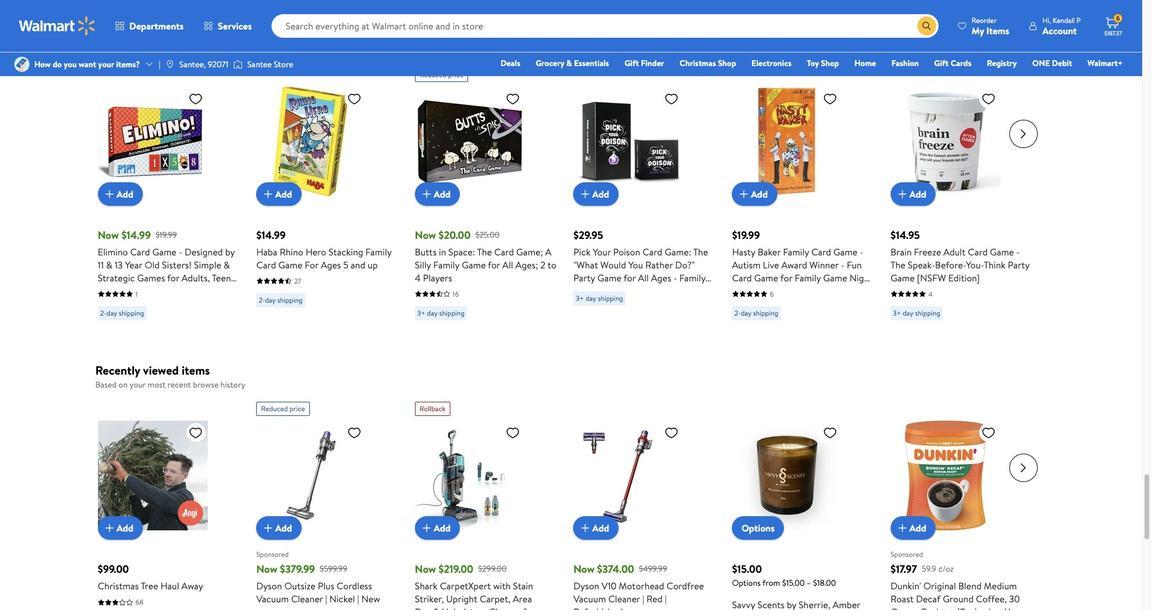 Task type: locate. For each thing, give the bounding box(es) containing it.
$14.99 up haba
[[256, 228, 286, 243]]

shark carpetxpert with stain striker, upright carpet, area rug & upholstery cleaner for pets, built-in spot & stain eliminator, deep cleaning & tough stain removal, carpet shampooer, navy, ex200 image
[[415, 421, 525, 531]]

your down more
[[98, 58, 114, 70]]

shop for christmas shop
[[718, 57, 736, 69]]

now up shark
[[415, 562, 436, 577]]

$19.99 hasty baker family card game - autism live award winner - fun card game for family game night - 2-6 players, ages 7+ fun family games for kids and adults
[[732, 228, 873, 310]]

day down speak-
[[903, 308, 913, 318]]

cleaner inside now $374.00 $499.99 dyson v10 motorhead cordfree vacuum cleaner | red | refurbished
[[608, 593, 640, 606]]

fashion link
[[886, 57, 924, 70]]

 image left the santee,
[[165, 60, 175, 69]]

kendall
[[1053, 15, 1075, 25]]

add button for pick your poison card game: the "what would you rather do?" party game for all ages - family edition + expansion pack set image
[[573, 182, 619, 206]]

cleaner inside sponsored now $379.99 $599.99 dyson outsize plus cordless vacuum cleaner | nickel | new
[[291, 593, 323, 606]]

family right the silly
[[433, 259, 459, 272]]

ages inside $14.99 haba rhino hero stacking family card game for ages 5 and up
[[321, 259, 341, 272]]

day
[[586, 293, 596, 303], [265, 295, 276, 305], [106, 308, 117, 318], [427, 308, 438, 318], [741, 308, 751, 318], [903, 308, 913, 318]]

party right think
[[1008, 259, 1030, 272]]

 image
[[233, 58, 243, 70]]

away
[[181, 580, 203, 593]]

card down hasty
[[732, 272, 752, 284]]

fun right 7+
[[823, 284, 838, 297]]

& right 1
[[151, 284, 157, 297]]

add to cart image for pick your poison card game: the "what would you rather do?" party game for all ages - family edition + expansion pack set image
[[578, 187, 592, 201]]

0 vertical spatial 4
[[415, 272, 421, 284]]

party for $29.95
[[573, 272, 595, 284]]

card inside $29.95 pick your poison card game: the "what would you rather do?" party game for all ages - family edition + expansion pack set 3+ day shipping
[[643, 246, 662, 259]]

0 horizontal spatial $15.00
[[732, 562, 762, 577]]

striker,
[[415, 593, 444, 606]]

reorder
[[972, 15, 997, 25]]

$19.99 up hasty
[[732, 228, 760, 243]]

fun down simple
[[188, 284, 203, 297]]

2 vacuum from the left
[[573, 593, 606, 606]]

0 vertical spatial games
[[137, 272, 165, 284]]

1 dyson from the left
[[256, 580, 282, 593]]

savvy scents by sherrie, amber sandalwood, scented soy blended candle, 8 ounces, premium aromatherapy image
[[732, 421, 842, 531]]

$29.95 pick your poison card game: the "what would you rather do?" party game for all ages - family edition + expansion pack set 3+ day shipping
[[573, 228, 708, 303]]

0 vertical spatial $15.00
[[732, 562, 762, 577]]

party inside $14.95 brain freeze adult card game - the speak-before-you-think party game [nsfw edition]
[[1008, 259, 1030, 272]]

family right stacking
[[365, 246, 392, 259]]

shop left electronics link
[[718, 57, 736, 69]]

christmas down the $99.00
[[98, 580, 139, 593]]

add for add button corresponding to christmas tree haul away image
[[117, 522, 133, 535]]

0 horizontal spatial dyson
[[256, 580, 282, 593]]

games left kids
[[732, 297, 760, 310]]

6 inside 6 $187.37
[[1116, 13, 1120, 23]]

santee store
[[247, 58, 293, 70]]

would
[[600, 259, 626, 272]]

santee
[[247, 58, 272, 70]]

0 horizontal spatial the
[[477, 246, 492, 259]]

add to favorites list, dyson outsize plus cordless vacuum cleaner | nickel | new image
[[347, 426, 361, 441]]

product group containing $29.95
[[573, 63, 716, 325]]

- inside now $14.99 $19.99 elimino card game - designed by 11 & 13 year old sisters! simple & strategic games for adults, teens, kids, friends & family fun
[[179, 246, 182, 259]]

add for haba rhino hero stacking family card game for ages 5 and up image's add button
[[275, 188, 292, 201]]

party inside $29.95 pick your poison card game: the "what would you rather do?" party game for all ages - family edition + expansion pack set 3+ day shipping
[[573, 272, 595, 284]]

0 horizontal spatial games
[[137, 272, 165, 284]]

1 $14.99 from the left
[[121, 228, 151, 243]]

product group containing $14.95
[[891, 63, 1033, 325]]

0 vertical spatial your
[[98, 58, 114, 70]]

do
[[53, 58, 62, 70]]

vacuum inside now $374.00 $499.99 dyson v10 motorhead cordfree vacuum cleaner | red | refurbished
[[573, 593, 606, 606]]

to down departments
[[156, 39, 167, 55]]

now $20.00 $25.00 butts in space: the card game; a silly family game for all ages; 2 to 4 players
[[415, 228, 556, 284]]

all left the ages;
[[502, 259, 513, 272]]

1 vertical spatial reduced
[[261, 404, 288, 414]]

family inside $14.99 haba rhino hero stacking family card game for ages 5 and up
[[365, 246, 392, 259]]

1 vacuum from the left
[[256, 593, 289, 606]]

0 horizontal spatial reduced price
[[261, 404, 305, 414]]

now inside now $14.99 $19.99 elimino card game - designed by 11 & 13 year old sisters! simple & strategic games for adults, teens, kids, friends & family fun
[[98, 228, 119, 243]]

friends
[[119, 284, 149, 297]]

0 horizontal spatial gift
[[624, 57, 639, 69]]

hero
[[306, 246, 326, 259]]

now left $374.00
[[573, 562, 595, 577]]

0 vertical spatial reduced
[[420, 70, 446, 80]]

essentials
[[574, 57, 609, 69]]

now inside now $374.00 $499.99 dyson v10 motorhead cordfree vacuum cleaner | red | refurbished
[[573, 562, 595, 577]]

items inside recently viewed items based on your most recent browse history
[[182, 362, 210, 378]]

now $374.00 $499.99 dyson v10 motorhead cordfree vacuum cleaner | red | refurbished
[[573, 562, 704, 610]]

2 horizontal spatial sponsored
[[1014, 44, 1047, 54]]

now inside sponsored now $379.99 $599.99 dyson outsize plus cordless vacuum cleaner | nickel | new
[[256, 562, 277, 577]]

0 horizontal spatial reduced
[[261, 404, 288, 414]]

add to favorites list, pick your poison card game: the "what would you rather do?" party game for all ages - family edition + expansion pack set image
[[664, 91, 679, 106]]

1 horizontal spatial sponsored
[[891, 550, 923, 560]]

1 vertical spatial add to cart image
[[420, 522, 434, 536]]

1 vertical spatial options
[[732, 578, 761, 589]]

items
[[986, 24, 1009, 37]]

4 inside now $20.00 $25.00 butts in space: the card game; a silly family game for all ages; 2 to 4 players
[[415, 272, 421, 284]]

1 horizontal spatial reduced price
[[420, 70, 464, 80]]

party for $14.95
[[1008, 259, 1030, 272]]

sponsored $17.97 59.9 ¢/oz dunkin' original blend medium roast decaf ground coffee, 30 ounce canister (packaging m
[[891, 550, 1020, 610]]

now up butts
[[415, 228, 436, 243]]

and
[[351, 259, 365, 272], [796, 297, 810, 310]]

2 horizontal spatial ages
[[788, 284, 808, 297]]

0 horizontal spatial all
[[502, 259, 513, 272]]

0 horizontal spatial price
[[290, 404, 305, 414]]

sponsored inside sponsored now $379.99 $599.99 dyson outsize plus cordless vacuum cleaner | nickel | new
[[256, 550, 289, 560]]

add to cart image
[[895, 187, 910, 201], [420, 522, 434, 536]]

ages left 7+
[[788, 284, 808, 297]]

a
[[545, 246, 552, 259]]

stain
[[513, 580, 533, 593]]

- left designed
[[179, 246, 182, 259]]

dyson left outsize
[[256, 580, 282, 593]]

rug
[[415, 606, 431, 610]]

2 horizontal spatial 2-day shipping
[[734, 308, 778, 318]]

gift finder
[[624, 57, 664, 69]]

1 horizontal spatial the
[[693, 246, 708, 259]]

0 horizontal spatial $14.99
[[121, 228, 151, 243]]

2 horizontal spatial 6
[[1116, 13, 1120, 23]]

6 inside $19.99 hasty baker family card game - autism live award winner - fun card game for family game night - 2-6 players, ages 7+ fun family games for kids and adults
[[746, 284, 752, 297]]

1 horizontal spatial 3+ day shipping
[[893, 308, 940, 318]]

all inside $29.95 pick your poison card game: the "what would you rather do?" party game for all ages - family edition + expansion pack set 3+ day shipping
[[638, 272, 649, 284]]

for right + at the top of the page
[[624, 272, 636, 284]]

2-day shipping
[[259, 295, 303, 305], [100, 308, 144, 318], [734, 308, 778, 318]]

options link
[[732, 517, 784, 540]]

| left red
[[642, 593, 644, 606]]

for down "$25.00"
[[488, 259, 500, 272]]

add button for brain freeze adult card game - the speak-before-you-think party game [nsfw edition] image
[[891, 182, 936, 206]]

1 horizontal spatial 6
[[770, 289, 774, 299]]

& right grocery
[[566, 57, 572, 69]]

0 vertical spatial items
[[125, 39, 153, 55]]

now inside now $20.00 $25.00 butts in space: the card game; a silly family game for all ages; 2 to 4 players
[[415, 228, 436, 243]]

dyson inside sponsored now $379.99 $599.99 dyson outsize plus cordless vacuum cleaner | nickel | new
[[256, 580, 282, 593]]

| right red
[[665, 593, 667, 606]]

reduced for now $379.99
[[261, 404, 288, 414]]

product group containing $17.97
[[891, 398, 1023, 610]]

 image left how
[[14, 57, 30, 72]]

3+
[[576, 293, 584, 303], [417, 308, 425, 318], [893, 308, 901, 318]]

add to cart image for haba rhino hero stacking family card game for ages 5 and up image
[[261, 187, 275, 201]]

games inside $19.99 hasty baker family card game - autism live award winner - fun card game for family game night - 2-6 players, ages 7+ fun family games for kids and adults
[[732, 297, 760, 310]]

family inside now $20.00 $25.00 butts in space: the card game; a silly family game for all ages; 2 to 4 players
[[433, 259, 459, 272]]

1 horizontal spatial  image
[[165, 60, 175, 69]]

family
[[365, 246, 392, 259], [783, 246, 809, 259], [433, 259, 459, 272], [679, 272, 706, 284], [795, 272, 821, 284], [160, 284, 186, 297], [840, 284, 866, 297]]

2-day shipping down players, at right
[[734, 308, 778, 318]]

card left rhino
[[256, 259, 276, 272]]

sponsored up one
[[1014, 44, 1047, 54]]

$14.99 inside now $14.99 $19.99 elimino card game - designed by 11 & 13 year old sisters! simple & strategic games for adults, teens, kids, friends & family fun
[[121, 228, 151, 243]]

add button for haba rhino hero stacking family card game for ages 5 and up image
[[256, 182, 301, 206]]

strategic
[[98, 272, 135, 284]]

1 vertical spatial christmas
[[98, 580, 139, 593]]

product group containing $19.99
[[732, 63, 874, 325]]

"what
[[573, 259, 598, 272]]

haba rhino hero stacking family card game for ages 5 and up image
[[256, 87, 366, 197]]

day down haba
[[265, 295, 276, 305]]

reduced price
[[420, 70, 464, 80], [261, 404, 305, 414]]

2 dyson from the left
[[573, 580, 599, 593]]

original
[[923, 580, 956, 593]]

add for add button related to hasty baker family card game - autism live award winner - fun card game for family game night - 2-6 players, ages 7+ fun family games for kids and adults image at top right
[[751, 188, 768, 201]]

1 horizontal spatial party
[[1008, 259, 1030, 272]]

day left kids
[[741, 308, 751, 318]]

1 horizontal spatial all
[[638, 272, 649, 284]]

now left $379.99
[[256, 562, 277, 577]]

1 horizontal spatial games
[[732, 297, 760, 310]]

2 horizontal spatial cleaner
[[608, 593, 640, 606]]

$19.99 up sisters!
[[156, 229, 177, 241]]

now up elimino
[[98, 228, 119, 243]]

refurbished
[[573, 606, 623, 610]]

1 horizontal spatial to
[[548, 259, 556, 272]]

autism
[[732, 259, 761, 272]]

sponsored up $379.99
[[256, 550, 289, 560]]

2 $14.99 from the left
[[256, 228, 286, 243]]

shipping down would
[[598, 293, 623, 303]]

1 horizontal spatial 2-day shipping
[[259, 295, 303, 305]]

party down the pick
[[573, 272, 595, 284]]

2 horizontal spatial fun
[[847, 259, 862, 272]]

vacuum down $374.00
[[573, 593, 606, 606]]

history
[[221, 379, 245, 391]]

1 horizontal spatial add to cart image
[[895, 187, 910, 201]]

now for $374.00
[[573, 562, 595, 577]]

upholstery
[[442, 606, 487, 610]]

games up 1
[[137, 272, 165, 284]]

7+
[[810, 284, 821, 297]]

butts
[[415, 246, 437, 259]]

santee, 92071
[[179, 58, 228, 70]]

0 horizontal spatial 4
[[415, 272, 421, 284]]

recently
[[95, 362, 140, 378]]

cleaner left red
[[608, 593, 640, 606]]

0 vertical spatial reduced price
[[420, 70, 464, 80]]

items
[[125, 39, 153, 55], [182, 362, 210, 378]]

0 horizontal spatial shop
[[718, 57, 736, 69]]

3+ day shipping down 16
[[417, 308, 465, 318]]

registry link
[[982, 57, 1022, 70]]

2-day shipping down 27
[[259, 295, 303, 305]]

0 horizontal spatial cleaner
[[291, 593, 323, 606]]

0 horizontal spatial items
[[125, 39, 153, 55]]

add button for the dyson v10 motorhead cordfree vacuum cleaner | red | refurbished image
[[573, 517, 619, 540]]

game inside now $20.00 $25.00 butts in space: the card game; a silly family game for all ages; 2 to 4 players
[[462, 259, 486, 272]]

product group
[[98, 63, 240, 325], [256, 63, 398, 325], [415, 63, 557, 325], [573, 63, 716, 325], [732, 63, 874, 325], [891, 63, 1033, 325], [98, 398, 230, 610], [256, 398, 389, 610], [415, 398, 548, 610], [573, 398, 706, 610], [732, 398, 865, 610], [891, 398, 1023, 610]]

$499.99
[[639, 563, 667, 575]]

day left + at the top of the page
[[586, 293, 596, 303]]

the inside $29.95 pick your poison card game: the "what would you rather do?" party game for all ages - family edition + expansion pack set 3+ day shipping
[[693, 246, 708, 259]]

Walmart Site-Wide search field
[[271, 14, 939, 38]]

now inside now $219.00 $299.00 shark carpetxpert with stain striker, upright carpet, area rug & upholstery cleaner f
[[415, 562, 436, 577]]

card inside now $20.00 $25.00 butts in space: the card game; a silly family game for all ages; 2 to 4 players
[[494, 246, 514, 259]]

toy
[[807, 57, 819, 69]]

& right simple
[[224, 259, 230, 272]]

1 horizontal spatial vacuum
[[573, 593, 606, 606]]

$14.99 up elimino
[[121, 228, 151, 243]]

0 horizontal spatial 3+
[[417, 308, 425, 318]]

1 horizontal spatial shop
[[821, 57, 839, 69]]

sponsored
[[1014, 44, 1047, 54], [256, 550, 289, 560], [891, 550, 923, 560]]

gift left "cards"
[[934, 57, 949, 69]]

card left game:
[[643, 246, 662, 259]]

1 vertical spatial to
[[548, 259, 556, 272]]

home link
[[849, 57, 881, 70]]

add button for christmas tree haul away image
[[98, 517, 143, 540]]

gift left the finder
[[624, 57, 639, 69]]

0 horizontal spatial sponsored
[[256, 550, 289, 560]]

card right adult
[[968, 246, 988, 259]]

$15.00 down 'options' link
[[732, 562, 762, 577]]

add to favorites list, butts in space: the card game; a silly family game for all ages; 2 to 4 players image
[[506, 91, 520, 106]]

toy shop link
[[802, 57, 844, 70]]

all inside now $20.00 $25.00 butts in space: the card game; a silly family game for all ages; 2 to 4 players
[[502, 259, 513, 272]]

dyson left v10
[[573, 580, 599, 593]]

games inside now $14.99 $19.99 elimino card game - designed by 11 & 13 year old sisters! simple & strategic games for adults, teens, kids, friends & family fun
[[137, 272, 165, 284]]

christmas inside christmas shop link
[[680, 57, 716, 69]]

expansion
[[612, 284, 653, 297]]

11
[[98, 259, 104, 272]]

to right 2
[[548, 259, 556, 272]]

the inside now $20.00 $25.00 butts in space: the card game; a silly family game for all ages; 2 to 4 players
[[477, 246, 492, 259]]

- up night
[[860, 246, 863, 259]]

1 horizontal spatial cleaner
[[489, 606, 521, 610]]

0 horizontal spatial and
[[351, 259, 365, 272]]

2 horizontal spatial the
[[891, 259, 906, 272]]

- left set
[[674, 272, 677, 284]]

edition
[[573, 284, 602, 297]]

toy shop
[[807, 57, 839, 69]]

2-
[[738, 284, 746, 297], [259, 295, 265, 305], [100, 308, 106, 318], [734, 308, 741, 318]]

game inside $14.99 haba rhino hero stacking family card game for ages 5 and up
[[278, 259, 303, 272]]

0 vertical spatial christmas
[[680, 57, 716, 69]]

0 vertical spatial price
[[448, 70, 464, 80]]

& right 11
[[106, 259, 112, 272]]

reduced
[[420, 70, 446, 80], [261, 404, 288, 414]]

add button for shark carpetxpert with stain striker, upright carpet, area rug & upholstery cleaner for pets, built-in spot & stain eliminator, deep cleaning & tough stain removal, carpet shampooer, navy, ex200 image
[[415, 517, 460, 540]]

add for add button for butts in space: the card game; a silly family game for all ages; 2 to 4 players image
[[434, 188, 451, 201]]

0 horizontal spatial ages
[[321, 259, 341, 272]]

cleaner down with
[[489, 606, 521, 610]]

gift for gift finder
[[624, 57, 639, 69]]

1 vertical spatial price
[[290, 404, 305, 414]]

0 vertical spatial and
[[351, 259, 365, 272]]

add to cart image for brain freeze adult card game - the speak-before-you-think party game [nsfw edition] image
[[895, 187, 910, 201]]

1 gift from the left
[[624, 57, 639, 69]]

0 vertical spatial add to cart image
[[895, 187, 910, 201]]

product group containing now $374.00
[[573, 398, 706, 610]]

the for $29.95
[[693, 246, 708, 259]]

1 vertical spatial reduced price
[[261, 404, 305, 414]]

canister
[[920, 606, 955, 610]]

family down game:
[[679, 272, 706, 284]]

2 shop from the left
[[821, 57, 839, 69]]

0 horizontal spatial  image
[[14, 57, 30, 72]]

6
[[1116, 13, 1120, 23], [746, 284, 752, 297], [770, 289, 774, 299]]

add for add button related to elimino card game - designed by 11 & 13 year old sisters! simple & strategic games for adults, teens, kids, friends & family fun image
[[117, 188, 133, 201]]

| left 'nickel'
[[325, 593, 327, 606]]

1 horizontal spatial christmas
[[680, 57, 716, 69]]

6 left players, at right
[[746, 284, 752, 297]]

roast
[[891, 593, 914, 606]]

1 vertical spatial and
[[796, 297, 810, 310]]

product group containing now $20.00
[[415, 63, 557, 325]]

and right 5
[[351, 259, 365, 272]]

add to favorites list, savvy scents by sherrie, amber sandalwood, scented soy blended candle, 8 ounces, premium aromatherapy image
[[823, 426, 837, 441]]

card down "$25.00"
[[494, 246, 514, 259]]

the for now
[[477, 246, 492, 259]]

next slide for more items to explore list image
[[1009, 120, 1037, 148]]

-
[[179, 246, 182, 259], [860, 246, 863, 259], [1016, 246, 1020, 259], [841, 259, 845, 272], [674, 272, 677, 284], [732, 284, 736, 297]]

on
[[119, 379, 128, 391]]

0 horizontal spatial your
[[98, 58, 114, 70]]

0 horizontal spatial fun
[[188, 284, 203, 297]]

gift for gift cards
[[934, 57, 949, 69]]

red
[[647, 593, 663, 606]]

cleaner down $379.99
[[291, 593, 323, 606]]

1 vertical spatial games
[[732, 297, 760, 310]]

0 horizontal spatial party
[[573, 272, 595, 284]]

sponsored inside sponsored $17.97 59.9 ¢/oz dunkin' original blend medium roast decaf ground coffee, 30 ounce canister (packaging m
[[891, 550, 923, 560]]

shop right toy
[[821, 57, 839, 69]]

for inside now $20.00 $25.00 butts in space: the card game; a silly family game for all ages; 2 to 4 players
[[488, 259, 500, 272]]

ages left set
[[651, 272, 671, 284]]

1 vertical spatial your
[[130, 379, 146, 391]]

$15.00 left –
[[782, 578, 805, 589]]

1 horizontal spatial $14.99
[[256, 228, 286, 243]]

$14.99 haba rhino hero stacking family card game for ages 5 and up
[[256, 228, 392, 272]]

upright
[[446, 593, 478, 606]]

1 horizontal spatial and
[[796, 297, 810, 310]]

2- down autism
[[738, 284, 746, 297]]

add to cart image for dunkin' original blend medium roast decaf ground coffee, 30 ounce canister (packaging may vary) image
[[895, 522, 910, 536]]

2-day shipping down 1
[[100, 308, 144, 318]]

add
[[117, 188, 133, 201], [275, 188, 292, 201], [434, 188, 451, 201], [592, 188, 609, 201], [751, 188, 768, 201], [910, 188, 926, 201], [117, 522, 133, 535], [275, 522, 292, 535], [434, 522, 451, 535], [592, 522, 609, 535], [910, 522, 926, 535]]

 image
[[14, 57, 30, 72], [165, 60, 175, 69]]

day down players
[[427, 308, 438, 318]]

family down sisters!
[[160, 284, 186, 297]]

1 horizontal spatial reduced
[[420, 70, 446, 80]]

1 vertical spatial $15.00
[[782, 578, 805, 589]]

add to cart image up shark
[[420, 522, 434, 536]]

nickel
[[329, 593, 355, 606]]

(packaging
[[957, 606, 1001, 610]]

your right on
[[130, 379, 146, 391]]

the down "$25.00"
[[477, 246, 492, 259]]

night
[[850, 272, 873, 284]]

1 horizontal spatial 3+
[[576, 293, 584, 303]]

dyson outsize plus cordless vacuum cleaner | nickel | new image
[[256, 421, 366, 531]]

0 horizontal spatial vacuum
[[256, 593, 289, 606]]

–
[[807, 578, 811, 589]]

add to favorites list, brain freeze adult card game - the speak-before-you-think party game [nsfw edition] image
[[982, 91, 996, 106]]

2 3+ day shipping from the left
[[893, 308, 940, 318]]

1 horizontal spatial your
[[130, 379, 146, 391]]

0 horizontal spatial christmas
[[98, 580, 139, 593]]

for
[[305, 259, 319, 272]]

account
[[1042, 24, 1077, 37]]

the right game:
[[693, 246, 708, 259]]

speak-
[[908, 259, 935, 272]]

0 horizontal spatial to
[[156, 39, 167, 55]]

game inside now $14.99 $19.99 elimino card game - designed by 11 & 13 year old sisters! simple & strategic games for adults, teens, kids, friends & family fun
[[152, 246, 176, 259]]

reduced price for now $379.99
[[261, 404, 305, 414]]

shipping inside $29.95 pick your poison card game: the "what would you rather do?" party game for all ages - family edition + expansion pack set 3+ day shipping
[[598, 293, 623, 303]]

for left adults,
[[167, 272, 179, 284]]

card right award
[[811, 246, 831, 259]]

$25.00
[[475, 229, 500, 241]]

2 gift from the left
[[934, 57, 949, 69]]

store
[[274, 58, 293, 70]]

card right 13
[[130, 246, 150, 259]]

0 vertical spatial to
[[156, 39, 167, 55]]

walmart image
[[19, 17, 96, 35]]

1 horizontal spatial gift
[[934, 57, 949, 69]]

now for $219.00
[[415, 562, 436, 577]]

2 horizontal spatial 3+
[[893, 308, 901, 318]]

1 vertical spatial items
[[182, 362, 210, 378]]

4 left players
[[415, 272, 421, 284]]

for inside now $14.99 $19.99 elimino card game - designed by 11 & 13 year old sisters! simple & strategic games for adults, teens, kids, friends & family fun
[[167, 272, 179, 284]]

add to cart image for butts in space: the card game; a silly family game for all ages; 2 to 4 players image
[[420, 187, 434, 201]]

product group containing now $14.99
[[98, 63, 240, 325]]

1 horizontal spatial 4
[[928, 289, 933, 299]]

add to cart image for shark carpetxpert with stain striker, upright carpet, area rug & upholstery cleaner for pets, built-in spot & stain eliminator, deep cleaning & tough stain removal, carpet shampooer, navy, ex200 image
[[420, 522, 434, 536]]

0 horizontal spatial $19.99
[[156, 229, 177, 241]]

cleaner
[[291, 593, 323, 606], [608, 593, 640, 606], [489, 606, 521, 610]]

$18.00
[[813, 578, 836, 589]]

add for add button associated with brain freeze adult card game - the speak-before-you-think party game [nsfw edition] image
[[910, 188, 926, 201]]

- inside $29.95 pick your poison card game: the "what would you rather do?" party game for all ages - family edition + expansion pack set 3+ day shipping
[[674, 272, 677, 284]]

live
[[763, 259, 779, 272]]

1 horizontal spatial price
[[448, 70, 464, 80]]

product group containing now $219.00
[[415, 398, 548, 610]]

1 horizontal spatial ages
[[651, 272, 671, 284]]

1 horizontal spatial items
[[182, 362, 210, 378]]

card
[[130, 246, 150, 259], [494, 246, 514, 259], [643, 246, 662, 259], [811, 246, 831, 259], [968, 246, 988, 259], [256, 259, 276, 272], [732, 272, 752, 284]]

add to favorites list, elimino card game - designed by 11 & 13 year old sisters! simple & strategic games for adults, teens, kids, friends & family fun image
[[189, 91, 203, 106]]

shop for toy shop
[[821, 57, 839, 69]]

game:
[[665, 246, 691, 259]]

add to cart image
[[102, 187, 117, 201], [261, 187, 275, 201], [420, 187, 434, 201], [578, 187, 592, 201], [737, 187, 751, 201], [102, 522, 117, 536], [261, 522, 275, 536], [578, 522, 592, 536], [895, 522, 910, 536]]

1 horizontal spatial dyson
[[573, 580, 599, 593]]

for
[[488, 259, 500, 272], [167, 272, 179, 284], [624, 272, 636, 284], [780, 272, 793, 284], [762, 297, 774, 310]]

christmas right the finder
[[680, 57, 716, 69]]

add to cart image for hasty baker family card game - autism live award winner - fun card game for family game night - 2-6 players, ages 7+ fun family games for kids and adults image at top right
[[737, 187, 751, 201]]

the left speak-
[[891, 259, 906, 272]]

1 shop from the left
[[718, 57, 736, 69]]

pack
[[656, 284, 675, 297]]

options inside $15.00 options from $15.00 – $18.00
[[732, 578, 761, 589]]

options up $15.00 options from $15.00 – $18.00
[[742, 522, 775, 535]]

0 horizontal spatial 3+ day shipping
[[417, 308, 465, 318]]

all left pack
[[638, 272, 649, 284]]

0 horizontal spatial 6
[[746, 284, 752, 297]]

shipping down 1
[[119, 308, 144, 318]]

more items to explore
[[95, 39, 209, 55]]

grocery & essentials
[[536, 57, 609, 69]]

1 horizontal spatial $19.99
[[732, 228, 760, 243]]

price for now $379.99
[[290, 404, 305, 414]]

$20.00
[[439, 228, 471, 243]]

add for pick your poison card game: the "what would you rather do?" party game for all ages - family edition + expansion pack set image add button
[[592, 188, 609, 201]]

6 left kids
[[770, 289, 774, 299]]

16
[[453, 289, 459, 299]]

0 horizontal spatial add to cart image
[[420, 522, 434, 536]]

ages left 5
[[321, 259, 341, 272]]



Task type: vqa. For each thing, say whether or not it's contained in the screenshot.
Kids dropdown button
no



Task type: describe. For each thing, give the bounding box(es) containing it.
you-
[[966, 259, 984, 272]]

elimino card game - designed by 11 & 13 year old sisters! simple & strategic games for adults, teens, kids, friends & family fun image
[[98, 87, 207, 197]]

dunkin'
[[891, 580, 921, 593]]

want
[[79, 58, 96, 70]]

pick your poison card game: the "what would you rather do?" party game for all ages - family edition + expansion pack set image
[[573, 87, 683, 197]]

2- down haba
[[259, 295, 265, 305]]

for left kids
[[762, 297, 774, 310]]

$14.99 inside $14.99 haba rhino hero stacking family card game for ages 5 and up
[[256, 228, 286, 243]]

now for $14.99
[[98, 228, 119, 243]]

3+ inside $29.95 pick your poison card game: the "what would you rather do?" party game for all ages - family edition + expansion pack set 3+ day shipping
[[576, 293, 584, 303]]

shipping down players, at right
[[753, 308, 778, 318]]

1 3+ day shipping from the left
[[417, 308, 465, 318]]

product group containing now $379.99
[[256, 398, 389, 610]]

fun inside now $14.99 $19.99 elimino card game - designed by 11 & 13 year old sisters! simple & strategic games for adults, teens, kids, friends & family fun
[[188, 284, 203, 297]]

$17.97
[[891, 562, 917, 577]]

freeze
[[914, 246, 941, 259]]

decaf
[[916, 593, 941, 606]]

reduced for now $20.00
[[420, 70, 446, 80]]

add to favorites list, hasty baker family card game - autism live award winner - fun card game for family game night - 2-6 players, ages 7+ fun family games for kids and adults image
[[823, 91, 837, 106]]

do?"
[[675, 259, 695, 272]]

rhino
[[280, 246, 303, 259]]

ages inside $29.95 pick your poison card game: the "what would you rather do?" party game for all ages - family edition + expansion pack set 3+ day shipping
[[651, 272, 671, 284]]

sponsored for now $379.99
[[256, 550, 289, 560]]

hi,
[[1042, 15, 1051, 25]]

now $14.99 $19.99 elimino card game - designed by 11 & 13 year old sisters! simple & strategic games for adults, teens, kids, friends & family fun
[[98, 228, 237, 297]]

to inside now $20.00 $25.00 butts in space: the card game; a silly family game for all ages; 2 to 4 players
[[548, 259, 556, 272]]

product group containing $99.00
[[98, 398, 230, 610]]

add to favorites list, dyson v10 motorhead cordfree vacuum cleaner | red | refurbished image
[[664, 426, 679, 441]]

0 horizontal spatial 2-day shipping
[[100, 308, 144, 318]]

2- inside $19.99 hasty baker family card game - autism live award winner - fun card game for family game night - 2-6 players, ages 7+ fun family games for kids and adults
[[738, 284, 746, 297]]

sponsored now $379.99 $599.99 dyson outsize plus cordless vacuum cleaner | nickel | new
[[256, 550, 380, 606]]

outsize
[[284, 580, 315, 593]]

[nsfw
[[917, 272, 946, 284]]

v10
[[602, 580, 617, 593]]

$187.37
[[1104, 29, 1122, 37]]

add to favorites list, shark carpetxpert with stain striker, upright carpet, area rug & upholstery cleaner for pets, built-in spot & stain eliminator, deep cleaning & tough stain removal, carpet shampooer, navy, ex200 image
[[506, 426, 520, 441]]

2- down kids,
[[100, 308, 106, 318]]

6 for 6
[[770, 289, 774, 299]]

rather
[[645, 259, 673, 272]]

ages inside $19.99 hasty baker family card game - autism live award winner - fun card game for family game night - 2-6 players, ages 7+ fun family games for kids and adults
[[788, 284, 808, 297]]

2- left kids
[[734, 308, 741, 318]]

add to cart image for dyson outsize plus cordless vacuum cleaner | nickel | new image
[[261, 522, 275, 536]]

2-day shipping for $19.99
[[734, 308, 778, 318]]

now $219.00 $299.00 shark carpetxpert with stain striker, upright carpet, area rug & upholstery cleaner f
[[415, 562, 535, 610]]

add for add button related to dunkin' original blend medium roast decaf ground coffee, 30 ounce canister (packaging may vary) image
[[910, 522, 926, 535]]

0 vertical spatial options
[[742, 522, 775, 535]]

$14.95
[[891, 228, 920, 243]]

explore
[[170, 39, 209, 55]]

product group containing $15.00
[[732, 398, 865, 610]]

elimino
[[98, 246, 128, 259]]

shipping down the [nsfw
[[915, 308, 940, 318]]

$19.99 inside $19.99 hasty baker family card game - autism live award winner - fun card game for family game night - 2-6 players, ages 7+ fun family games for kids and adults
[[732, 228, 760, 243]]

$374.00
[[597, 562, 634, 577]]

christmas shop
[[680, 57, 736, 69]]

cleaner inside now $219.00 $299.00 shark carpetxpert with stain striker, upright carpet, area rug & upholstery cleaner f
[[489, 606, 521, 610]]

for inside $29.95 pick your poison card game: the "what would you rather do?" party game for all ages - family edition + expansion pack set 3+ day shipping
[[624, 272, 636, 284]]

2
[[540, 259, 546, 272]]

family inside $29.95 pick your poison card game: the "what would you rather do?" party game for all ages - family edition + expansion pack set 3+ day shipping
[[679, 272, 706, 284]]

tree
[[141, 580, 158, 593]]

add to favorites list, dunkin' original blend medium roast decaf ground coffee, 30 ounce canister (packaging may vary) image
[[982, 426, 996, 441]]

shark
[[415, 580, 438, 593]]

finder
[[641, 57, 664, 69]]

- down autism
[[732, 284, 736, 297]]

add button for butts in space: the card game; a silly family game for all ages; 2 to 4 players image
[[415, 182, 460, 206]]

your
[[593, 246, 611, 259]]

card inside $14.95 brain freeze adult card game - the speak-before-you-think party game [nsfw edition]
[[968, 246, 988, 259]]

stacking
[[329, 246, 363, 259]]

poison
[[613, 246, 640, 259]]

cordfree
[[667, 580, 704, 593]]

now for $20.00
[[415, 228, 436, 243]]

add button for dunkin' original blend medium roast decaf ground coffee, 30 ounce canister (packaging may vary) image
[[891, 517, 936, 540]]

ages;
[[515, 259, 538, 272]]

sponsored for $17.97
[[891, 550, 923, 560]]

add to cart image for the dyson v10 motorhead cordfree vacuum cleaner | red | refurbished image
[[578, 522, 592, 536]]

68
[[135, 598, 143, 608]]

add button for dyson outsize plus cordless vacuum cleaner | nickel | new image
[[256, 517, 301, 540]]

by
[[225, 246, 235, 259]]

family right adults
[[840, 284, 866, 297]]

the inside $14.95 brain freeze adult card game - the speak-before-you-think party game [nsfw edition]
[[891, 259, 906, 272]]

1 horizontal spatial fun
[[823, 284, 838, 297]]

92071
[[208, 58, 228, 70]]

dunkin' original blend medium roast decaf ground coffee, 30 ounce canister (packaging may vary) image
[[891, 421, 1000, 531]]

next slide for recently viewed items list image
[[1009, 454, 1037, 483]]

area
[[513, 593, 532, 606]]

6 for 6 $187.37
[[1116, 13, 1120, 23]]

| down more items to explore
[[159, 58, 160, 70]]

$379.99
[[280, 562, 315, 577]]

+
[[605, 284, 610, 297]]

before-
[[935, 259, 966, 272]]

santee,
[[179, 58, 206, 70]]

card inside $14.99 haba rhino hero stacking family card game for ages 5 and up
[[256, 259, 276, 272]]

winner
[[810, 259, 839, 272]]

for right live
[[780, 272, 793, 284]]

edition]
[[948, 272, 980, 284]]

add to favorites list, haba rhino hero stacking family card game for ages 5 and up image
[[347, 91, 361, 106]]

game;
[[516, 246, 543, 259]]

| left new
[[357, 593, 359, 606]]

 image for how do you want your items?
[[14, 57, 30, 72]]

from
[[763, 578, 780, 589]]

game inside $29.95 pick your poison card game: the "what would you rather do?" party game for all ages - family edition + expansion pack set 3+ day shipping
[[597, 272, 622, 284]]

 image for santee, 92071
[[165, 60, 175, 69]]

plus
[[318, 580, 334, 593]]

gift cards link
[[929, 57, 977, 70]]

family inside now $14.99 $19.99 elimino card game - designed by 11 & 13 year old sisters! simple & strategic games for adults, teens, kids, friends & family fun
[[160, 284, 186, 297]]

new
[[361, 593, 380, 606]]

based
[[95, 379, 117, 391]]

registry
[[987, 57, 1017, 69]]

add to favorites list, christmas tree haul away image
[[189, 426, 203, 441]]

dyson inside now $374.00 $499.99 dyson v10 motorhead cordfree vacuum cleaner | red | refurbished
[[573, 580, 599, 593]]

old
[[145, 259, 160, 272]]

brain freeze adult card game - the speak-before-you-think party game [nsfw edition] image
[[891, 87, 1000, 197]]

reduced price for now $20.00
[[420, 70, 464, 80]]

butts in space: the card game; a silly family game for all ages; 2 to 4 players image
[[415, 87, 525, 197]]

one
[[1032, 57, 1050, 69]]

$219.00
[[439, 562, 473, 577]]

departments
[[129, 19, 184, 32]]

electronics
[[752, 57, 792, 69]]

and inside $14.99 haba rhino hero stacking family card game for ages 5 and up
[[351, 259, 365, 272]]

add to cart image for christmas tree haul away image
[[102, 522, 117, 536]]

add for add button related to dyson outsize plus cordless vacuum cleaner | nickel | new image
[[275, 522, 292, 535]]

browse
[[193, 379, 219, 391]]

add button for hasty baker family card game - autism live award winner - fun card game for family game night - 2-6 players, ages 7+ fun family games for kids and adults image at top right
[[732, 182, 777, 206]]

dyson v10 motorhead cordfree vacuum cleaner | red | refurbished image
[[573, 421, 683, 531]]

product group containing $14.99
[[256, 63, 398, 325]]

one debit
[[1032, 57, 1072, 69]]

search icon image
[[922, 21, 932, 31]]

add for add button for the dyson v10 motorhead cordfree vacuum cleaner | red | refurbished image
[[592, 522, 609, 535]]

family up adults
[[795, 272, 821, 284]]

30
[[1009, 593, 1020, 606]]

and inside $19.99 hasty baker family card game - autism live award winner - fun card game for family game night - 2-6 players, ages 7+ fun family games for kids and adults
[[796, 297, 810, 310]]

add button for elimino card game - designed by 11 & 13 year old sisters! simple & strategic games for adults, teens, kids, friends & family fun image
[[98, 182, 143, 206]]

& inside now $219.00 $299.00 shark carpetxpert with stain striker, upright carpet, area rug & upholstery cleaner f
[[433, 606, 440, 610]]

Search search field
[[271, 14, 939, 38]]

players,
[[754, 284, 786, 297]]

card inside now $14.99 $19.99 elimino card game - designed by 11 & 13 year old sisters! simple & strategic games for adults, teens, kids, friends & family fun
[[130, 246, 150, 259]]

add to cart image for elimino card game - designed by 11 & 13 year old sisters! simple & strategic games for adults, teens, kids, friends & family fun image
[[102, 187, 117, 201]]

christmas inside $99.00 christmas tree haul away
[[98, 580, 139, 593]]

$19.99 inside now $14.99 $19.99 elimino card game - designed by 11 & 13 year old sisters! simple & strategic games for adults, teens, kids, friends & family fun
[[156, 229, 177, 241]]

brain
[[891, 246, 912, 259]]

christmas tree haul away image
[[98, 421, 207, 531]]

day down kids,
[[106, 308, 117, 318]]

shipping down 16
[[439, 308, 465, 318]]

players
[[423, 272, 452, 284]]

$15.00 options from $15.00 – $18.00
[[732, 562, 836, 589]]

- inside $14.95 brain freeze adult card game - the speak-before-you-think party game [nsfw edition]
[[1016, 246, 1020, 259]]

most
[[148, 379, 166, 391]]

home
[[854, 57, 876, 69]]

hi, kendall p account
[[1042, 15, 1081, 37]]

13
[[115, 259, 123, 272]]

day inside $29.95 pick your poison card game: the "what would you rather do?" party game for all ages - family edition + expansion pack set 3+ day shipping
[[586, 293, 596, 303]]

vacuum inside sponsored now $379.99 $599.99 dyson outsize plus cordless vacuum cleaner | nickel | new
[[256, 593, 289, 606]]

$599.99
[[320, 563, 347, 575]]

price for now $20.00
[[448, 70, 464, 80]]

family right baker
[[783, 246, 809, 259]]

blend
[[958, 580, 982, 593]]

motorhead
[[619, 580, 664, 593]]

one debit link
[[1027, 57, 1078, 70]]

your inside recently viewed items based on your most recent browse history
[[130, 379, 146, 391]]

5
[[343, 259, 348, 272]]

- right winner
[[841, 259, 845, 272]]

kids
[[777, 297, 793, 310]]

my
[[972, 24, 984, 37]]

more
[[95, 39, 122, 55]]

grocery
[[536, 57, 564, 69]]

hasty baker family card game - autism live award winner - fun card game for family game night - 2-6 players, ages 7+ fun family games for kids and adults image
[[732, 87, 842, 197]]

2-day shipping for $14.99
[[259, 295, 303, 305]]

1 vertical spatial 4
[[928, 289, 933, 299]]

1 horizontal spatial $15.00
[[782, 578, 805, 589]]

add for shark carpetxpert with stain striker, upright carpet, area rug & upholstery cleaner for pets, built-in spot & stain eliminator, deep cleaning & tough stain removal, carpet shampooer, navy, ex200 image add button
[[434, 522, 451, 535]]

adult
[[943, 246, 966, 259]]

shipping down 27
[[277, 295, 303, 305]]



